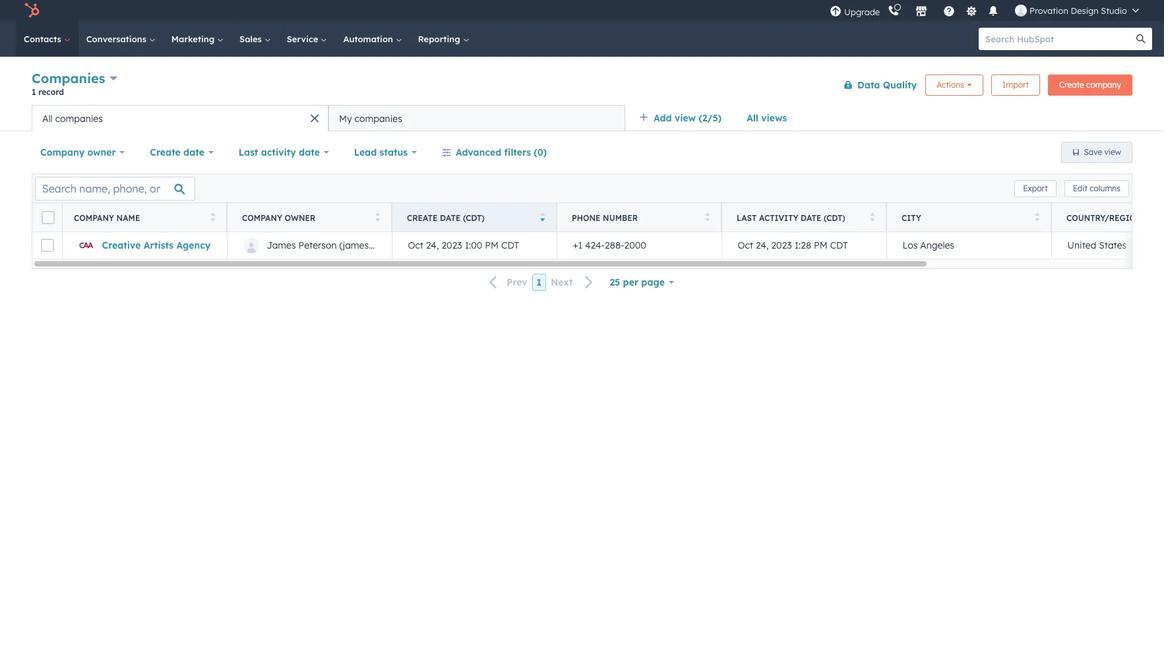 Task type: describe. For each thing, give the bounding box(es) containing it.
phone
[[572, 213, 601, 223]]

all companies button
[[32, 105, 329, 131]]

upgrade
[[845, 6, 880, 17]]

25 per page
[[610, 277, 665, 288]]

agency
[[177, 240, 211, 251]]

actions button
[[926, 74, 984, 95]]

search button
[[1130, 28, 1153, 50]]

create date (cdt)
[[407, 213, 485, 223]]

press to sort. element for phone
[[705, 212, 710, 223]]

conversations link
[[78, 21, 164, 57]]

status
[[380, 147, 408, 158]]

company name
[[74, 213, 140, 223]]

actions
[[937, 80, 965, 89]]

1:28
[[795, 240, 812, 251]]

angeles
[[921, 240, 955, 251]]

advanced filters (0) button
[[434, 139, 556, 166]]

phone number
[[572, 213, 638, 223]]

1 (cdt) from the left
[[463, 213, 485, 223]]

marketplaces image
[[916, 6, 928, 18]]

+1
[[573, 240, 583, 251]]

states
[[1100, 240, 1127, 251]]

date inside 'popup button'
[[299, 147, 320, 158]]

creative
[[102, 240, 141, 251]]

company
[[1087, 80, 1122, 89]]

2 date from the left
[[801, 213, 822, 223]]

help image
[[944, 6, 956, 18]]

data quality
[[858, 79, 917, 91]]

view for save
[[1105, 147, 1122, 157]]

activity
[[759, 213, 799, 223]]

service
[[287, 34, 321, 44]]

edit
[[1073, 183, 1088, 193]]

sales
[[240, 34, 264, 44]]

288-
[[605, 240, 625, 251]]

Search HubSpot search field
[[979, 28, 1141, 50]]

contacts link
[[16, 21, 78, 57]]

prev
[[507, 277, 528, 288]]

help button
[[938, 0, 961, 21]]

+1 424-288-2000 button
[[557, 232, 722, 259]]

pm for 1:28
[[814, 240, 828, 251]]

companies for all companies
[[55, 113, 103, 124]]

creative artists agency link
[[102, 240, 211, 251]]

1 date from the left
[[440, 213, 461, 223]]

artists
[[144, 240, 174, 251]]

Search name, phone, or domain search field
[[35, 177, 195, 200]]

next
[[551, 277, 573, 288]]

add view (2/5)
[[654, 112, 722, 124]]

all views link
[[739, 105, 796, 131]]

advanced filters (0)
[[456, 147, 547, 158]]

import
[[1003, 80, 1030, 89]]

24, for oct 24, 2023 1:00 pm cdt
[[426, 240, 439, 251]]

1 for 1 record
[[32, 87, 36, 97]]

save view
[[1085, 147, 1122, 157]]

city
[[902, 213, 922, 223]]

create date button
[[141, 139, 222, 166]]

2023 for 1:00
[[442, 240, 462, 251]]

+1 424-288-2000
[[573, 240, 647, 251]]

oct for oct 24, 2023 1:28 pm cdt
[[738, 240, 754, 251]]

reporting
[[418, 34, 463, 44]]

automation
[[343, 34, 396, 44]]

companies for my companies
[[355, 113, 402, 124]]

provation design studio
[[1030, 5, 1128, 16]]

owner inside popup button
[[87, 147, 116, 158]]

import button
[[992, 74, 1041, 95]]

per
[[623, 277, 639, 288]]

automation link
[[336, 21, 410, 57]]

1 for 1
[[537, 277, 542, 288]]

press to sort. image for the press to sort. element corresponding to phone
[[705, 212, 710, 221]]

export
[[1024, 183, 1048, 193]]

notifications button
[[983, 0, 1005, 21]]

(2/5)
[[699, 112, 722, 124]]

prev button
[[482, 274, 532, 291]]

oct for oct 24, 2023 1:00 pm cdt
[[408, 240, 424, 251]]

1 vertical spatial owner
[[285, 213, 316, 223]]

2 (cdt) from the left
[[824, 213, 846, 223]]

number
[[603, 213, 638, 223]]

united states button
[[1052, 232, 1165, 259]]

all for all companies
[[42, 113, 53, 124]]

company owner button
[[32, 139, 134, 166]]

columns
[[1090, 183, 1121, 193]]

save
[[1085, 147, 1103, 157]]

search image
[[1137, 34, 1146, 44]]

cdt for oct 24, 2023 1:28 pm cdt
[[831, 240, 848, 251]]

settings link
[[964, 4, 980, 17]]

last activity date
[[239, 147, 320, 158]]

lead status
[[354, 147, 408, 158]]

service link
[[279, 21, 336, 57]]

lead
[[354, 147, 377, 158]]

descending sort. press to sort ascending. element
[[540, 212, 545, 223]]

2000
[[625, 240, 647, 251]]

company inside popup button
[[40, 147, 85, 158]]

advanced
[[456, 147, 502, 158]]



Task type: locate. For each thing, give the bounding box(es) containing it.
1 horizontal spatial create
[[407, 213, 438, 223]]

5 press to sort. element from the left
[[1035, 212, 1040, 223]]

2 date from the left
[[299, 147, 320, 158]]

press to sort. image for first the press to sort. element from left
[[210, 212, 215, 221]]

0 horizontal spatial 24,
[[426, 240, 439, 251]]

activity
[[261, 147, 296, 158]]

press to sort. image left city
[[870, 212, 875, 221]]

0 horizontal spatial press to sort. image
[[210, 212, 215, 221]]

oct down create date (cdt)
[[408, 240, 424, 251]]

date down all companies button on the top left
[[184, 147, 205, 158]]

create company
[[1060, 80, 1122, 89]]

press to sort. image down lead status
[[375, 212, 380, 221]]

0 horizontal spatial date
[[440, 213, 461, 223]]

1 horizontal spatial 1
[[537, 277, 542, 288]]

record
[[38, 87, 64, 97]]

view inside button
[[1105, 147, 1122, 157]]

last inside 'popup button'
[[239, 147, 258, 158]]

my
[[339, 113, 352, 124]]

(cdt) up 1:00 at the left of the page
[[463, 213, 485, 223]]

all inside all views link
[[747, 112, 759, 124]]

page
[[642, 277, 665, 288]]

0 horizontal spatial view
[[675, 112, 696, 124]]

2023 left 1:00 at the left of the page
[[442, 240, 462, 251]]

1 press to sort. element from the left
[[210, 212, 215, 223]]

companies
[[32, 70, 105, 86]]

calling icon button
[[883, 2, 905, 19]]

last activity date (cdt)
[[737, 213, 846, 223]]

0 horizontal spatial (cdt)
[[463, 213, 485, 223]]

united states
[[1068, 240, 1127, 251]]

lead status button
[[346, 139, 426, 166]]

0 vertical spatial 1
[[32, 87, 36, 97]]

cdt right 1:28
[[831, 240, 848, 251]]

1 horizontal spatial date
[[299, 147, 320, 158]]

companies banner
[[32, 68, 1133, 105]]

all left views
[[747, 112, 759, 124]]

last for last activity date
[[239, 147, 258, 158]]

1 horizontal spatial press to sort. image
[[705, 212, 710, 221]]

0 vertical spatial create
[[1060, 80, 1085, 89]]

menu
[[829, 0, 1149, 21]]

menu containing provation design studio
[[829, 0, 1149, 21]]

united
[[1068, 240, 1097, 251]]

1 right prev
[[537, 277, 542, 288]]

notifications image
[[988, 6, 1000, 18]]

oct 24, 2023 1:00 pm cdt
[[408, 240, 519, 251]]

2 2023 from the left
[[772, 240, 792, 251]]

1 horizontal spatial 2023
[[772, 240, 792, 251]]

pagination navigation
[[482, 274, 601, 291]]

pm right 1:00 at the left of the page
[[485, 240, 499, 251]]

0 horizontal spatial owner
[[87, 147, 116, 158]]

0 horizontal spatial date
[[184, 147, 205, 158]]

calling icon image
[[888, 5, 900, 17]]

0 vertical spatial company owner
[[40, 147, 116, 158]]

studio
[[1102, 5, 1128, 16]]

1 vertical spatial company owner
[[242, 213, 316, 223]]

1 horizontal spatial owner
[[285, 213, 316, 223]]

1:00
[[465, 240, 483, 251]]

companies up the company owner popup button at top
[[55, 113, 103, 124]]

25 per page button
[[601, 269, 683, 296]]

1 button
[[532, 274, 547, 291]]

0 horizontal spatial press to sort. image
[[375, 212, 380, 221]]

view inside popup button
[[675, 112, 696, 124]]

0 horizontal spatial 2023
[[442, 240, 462, 251]]

424-
[[585, 240, 605, 251]]

james peterson image
[[1016, 5, 1028, 16]]

2 horizontal spatial create
[[1060, 80, 1085, 89]]

0 horizontal spatial pm
[[485, 240, 499, 251]]

1 24, from the left
[[426, 240, 439, 251]]

oct
[[408, 240, 424, 251], [738, 240, 754, 251]]

owner
[[87, 147, 116, 158], [285, 213, 316, 223]]

0 horizontal spatial cdt
[[502, 240, 519, 251]]

conversations
[[86, 34, 149, 44]]

1 cdt from the left
[[502, 240, 519, 251]]

create date
[[150, 147, 205, 158]]

press to sort. image for activity
[[870, 212, 875, 221]]

company
[[40, 147, 85, 158], [74, 213, 114, 223], [242, 213, 283, 223]]

create up oct 24, 2023 1:00 pm cdt
[[407, 213, 438, 223]]

1 vertical spatial view
[[1105, 147, 1122, 157]]

view right add
[[675, 112, 696, 124]]

4 press to sort. element from the left
[[870, 212, 875, 223]]

company owner down all companies
[[40, 147, 116, 158]]

reporting link
[[410, 21, 477, 57]]

upgrade image
[[830, 6, 842, 17]]

0 horizontal spatial last
[[239, 147, 258, 158]]

create for create date
[[150, 147, 181, 158]]

save view button
[[1062, 142, 1133, 163]]

24, down create date (cdt)
[[426, 240, 439, 251]]

2 cdt from the left
[[831, 240, 848, 251]]

los
[[903, 240, 918, 251]]

edit columns button
[[1065, 180, 1130, 197]]

all down 1 record
[[42, 113, 53, 124]]

1 all from the left
[[747, 112, 759, 124]]

1 date from the left
[[184, 147, 205, 158]]

create for create date (cdt)
[[407, 213, 438, 223]]

create inside create company button
[[1060, 80, 1085, 89]]

2 press to sort. image from the left
[[870, 212, 875, 221]]

1 inside button
[[537, 277, 542, 288]]

cdt right 1:00 at the left of the page
[[502, 240, 519, 251]]

date inside popup button
[[184, 147, 205, 158]]

0 vertical spatial owner
[[87, 147, 116, 158]]

3 press to sort. image from the left
[[1035, 212, 1040, 221]]

create for create company
[[1060, 80, 1085, 89]]

export button
[[1015, 180, 1057, 197]]

filters
[[505, 147, 531, 158]]

0 vertical spatial last
[[239, 147, 258, 158]]

all
[[747, 112, 759, 124], [42, 113, 53, 124]]

companies button
[[32, 69, 117, 88]]

date right activity
[[299, 147, 320, 158]]

pm right 1:28
[[814, 240, 828, 251]]

1 horizontal spatial date
[[801, 213, 822, 223]]

24,
[[426, 240, 439, 251], [756, 240, 769, 251]]

3 press to sort. element from the left
[[705, 212, 710, 223]]

marketing link
[[164, 21, 232, 57]]

1 horizontal spatial pm
[[814, 240, 828, 251]]

date
[[184, 147, 205, 158], [299, 147, 320, 158]]

1 horizontal spatial view
[[1105, 147, 1122, 157]]

marketing
[[171, 34, 217, 44]]

quality
[[883, 79, 917, 91]]

cdt for oct 24, 2023 1:00 pm cdt
[[502, 240, 519, 251]]

pm
[[485, 240, 499, 251], [814, 240, 828, 251]]

0 horizontal spatial all
[[42, 113, 53, 124]]

last left "activity"
[[737, 213, 757, 223]]

press to sort. image
[[210, 212, 215, 221], [705, 212, 710, 221]]

1 oct from the left
[[408, 240, 424, 251]]

1 vertical spatial 1
[[537, 277, 542, 288]]

all companies
[[42, 113, 103, 124]]

view right save at the top right
[[1105, 147, 1122, 157]]

2 all from the left
[[42, 113, 53, 124]]

1 horizontal spatial cdt
[[831, 240, 848, 251]]

hubspot image
[[24, 3, 40, 18]]

add view (2/5) button
[[631, 105, 739, 131]]

1 horizontal spatial press to sort. image
[[870, 212, 875, 221]]

press to sort. image
[[375, 212, 380, 221], [870, 212, 875, 221], [1035, 212, 1040, 221]]

view for add
[[675, 112, 696, 124]]

(cdt)
[[463, 213, 485, 223], [824, 213, 846, 223]]

all inside all companies button
[[42, 113, 53, 124]]

1 vertical spatial create
[[150, 147, 181, 158]]

1 horizontal spatial companies
[[355, 113, 402, 124]]

cdt
[[502, 240, 519, 251], [831, 240, 848, 251]]

1 horizontal spatial oct
[[738, 240, 754, 251]]

2 vertical spatial create
[[407, 213, 438, 223]]

1 horizontal spatial 24,
[[756, 240, 769, 251]]

2023 for 1:28
[[772, 240, 792, 251]]

edit columns
[[1073, 183, 1121, 193]]

1 horizontal spatial last
[[737, 213, 757, 223]]

2 pm from the left
[[814, 240, 828, 251]]

1 record
[[32, 87, 64, 97]]

1 inside the "companies" banner
[[32, 87, 36, 97]]

0 horizontal spatial company owner
[[40, 147, 116, 158]]

2 horizontal spatial press to sort. image
[[1035, 212, 1040, 221]]

24, down "activity"
[[756, 240, 769, 251]]

settings image
[[966, 6, 978, 17]]

press to sort. element
[[210, 212, 215, 223], [375, 212, 380, 223], [705, 212, 710, 223], [870, 212, 875, 223], [1035, 212, 1040, 223]]

view
[[675, 112, 696, 124], [1105, 147, 1122, 157]]

2 oct from the left
[[738, 240, 754, 251]]

2023 left 1:28
[[772, 240, 792, 251]]

create down all companies button on the top left
[[150, 147, 181, 158]]

my companies button
[[329, 105, 626, 131]]

create company button
[[1049, 74, 1133, 95]]

1 companies from the left
[[55, 113, 103, 124]]

press to sort. element for company
[[375, 212, 380, 223]]

name
[[117, 213, 140, 223]]

1 left record
[[32, 87, 36, 97]]

pm for 1:00
[[485, 240, 499, 251]]

2 24, from the left
[[756, 240, 769, 251]]

1 horizontal spatial (cdt)
[[824, 213, 846, 223]]

companies
[[55, 113, 103, 124], [355, 113, 402, 124]]

descending sort. press to sort ascending. image
[[540, 212, 545, 221]]

press to sort. element for last
[[870, 212, 875, 223]]

sales link
[[232, 21, 279, 57]]

(0)
[[534, 147, 547, 158]]

next button
[[547, 274, 601, 291]]

0 vertical spatial view
[[675, 112, 696, 124]]

2 companies from the left
[[355, 113, 402, 124]]

1 horizontal spatial all
[[747, 112, 759, 124]]

1 pm from the left
[[485, 240, 499, 251]]

create
[[1060, 80, 1085, 89], [150, 147, 181, 158], [407, 213, 438, 223]]

my companies
[[339, 113, 402, 124]]

2 press to sort. element from the left
[[375, 212, 380, 223]]

design
[[1071, 5, 1099, 16]]

0 horizontal spatial companies
[[55, 113, 103, 124]]

24, for oct 24, 2023 1:28 pm cdt
[[756, 240, 769, 251]]

date up 1:28
[[801, 213, 822, 223]]

0 horizontal spatial create
[[150, 147, 181, 158]]

oct down last activity date (cdt) at the top right
[[738, 240, 754, 251]]

all views
[[747, 112, 787, 124]]

1 press to sort. image from the left
[[375, 212, 380, 221]]

company owner down activity
[[242, 213, 316, 223]]

0 horizontal spatial 1
[[32, 87, 36, 97]]

oct 24, 2023 1:28 pm cdt
[[738, 240, 848, 251]]

press to sort. image down the export 'button'
[[1035, 212, 1040, 221]]

create inside create date popup button
[[150, 147, 181, 158]]

1 2023 from the left
[[442, 240, 462, 251]]

0 horizontal spatial oct
[[408, 240, 424, 251]]

country/region
[[1067, 213, 1143, 223]]

last left activity
[[239, 147, 258, 158]]

company owner inside popup button
[[40, 147, 116, 158]]

create left company
[[1060, 80, 1085, 89]]

companies right my
[[355, 113, 402, 124]]

last for last activity date (cdt)
[[737, 213, 757, 223]]

los angeles
[[903, 240, 955, 251]]

data
[[858, 79, 881, 91]]

views
[[762, 112, 787, 124]]

1 horizontal spatial company owner
[[242, 213, 316, 223]]

1 vertical spatial last
[[737, 213, 757, 223]]

1 press to sort. image from the left
[[210, 212, 215, 221]]

hubspot link
[[16, 3, 49, 18]]

(cdt) up oct 24, 2023 1:28 pm cdt
[[824, 213, 846, 223]]

press to sort. image for owner
[[375, 212, 380, 221]]

all for all views
[[747, 112, 759, 124]]

contacts
[[24, 34, 64, 44]]

date up oct 24, 2023 1:00 pm cdt
[[440, 213, 461, 223]]

2 press to sort. image from the left
[[705, 212, 710, 221]]

data quality button
[[836, 72, 918, 98]]

marketplaces button
[[908, 0, 936, 21]]



Task type: vqa. For each thing, say whether or not it's contained in the screenshot.
EMBED button
no



